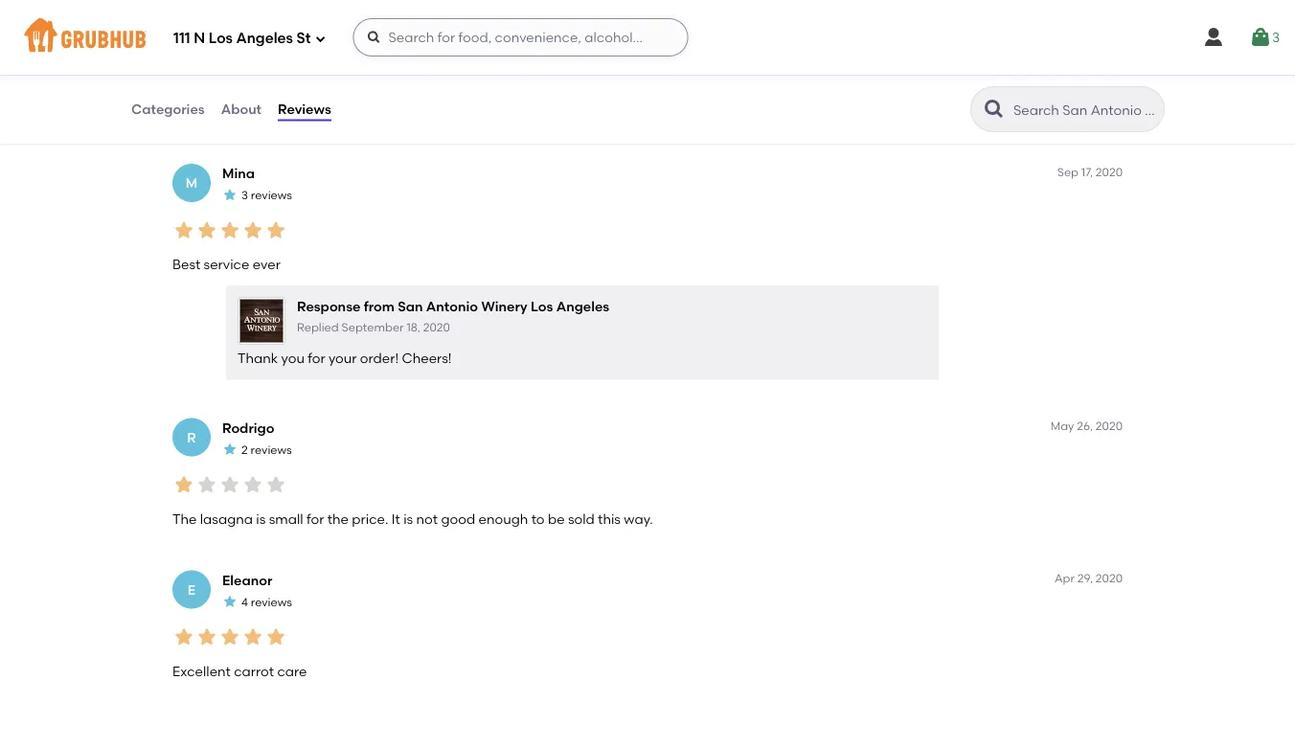 Task type: vqa. For each thing, say whether or not it's contained in the screenshot.
Chana
no



Task type: describe. For each thing, give the bounding box(es) containing it.
ever
[[253, 257, 281, 273]]

a
[[506, 104, 514, 120]]

mina
[[222, 166, 255, 182]]

excellent
[[173, 664, 231, 680]]

about
[[221, 101, 262, 117]]

san
[[398, 299, 423, 315]]

3 button
[[1250, 20, 1280, 55]]

m
[[186, 175, 198, 192]]

i'm
[[173, 104, 192, 120]]

service
[[204, 257, 250, 273]]

4 reviews
[[242, 596, 292, 610]]

0 horizontal spatial is
[[256, 511, 266, 527]]

reviews
[[278, 101, 331, 117]]

reviews for rodrigo
[[251, 443, 292, 457]]

29,
[[1078, 572, 1094, 586]]

excellent carrot care
[[173, 664, 307, 680]]

at
[[900, 104, 914, 120]]

and
[[415, 104, 441, 120]]

1 was from the left
[[334, 104, 360, 120]]

2 was from the left
[[456, 104, 482, 120]]

rodrigo
[[222, 420, 275, 437]]

the
[[173, 511, 197, 527]]

1 review
[[242, 36, 284, 50]]

17,
[[1082, 165, 1094, 179]]

please
[[633, 104, 676, 120]]

winery
[[482, 299, 528, 315]]

special
[[518, 104, 564, 120]]

2 vertical spatial for
[[307, 511, 324, 527]]

2
[[242, 443, 248, 457]]

los inside main navigation navigation
[[209, 30, 233, 47]]

replied
[[297, 321, 339, 334]]

search icon image
[[983, 98, 1006, 121]]

one
[[789, 104, 814, 120]]

thank
[[238, 351, 278, 367]]

restaurant.
[[942, 104, 1013, 120]]

18,
[[407, 321, 421, 334]]

apr 29, 2020
[[1055, 572, 1123, 586]]

3 for 3 reviews
[[242, 189, 248, 203]]

26,
[[1078, 420, 1094, 434]]

1 it from the left
[[444, 104, 453, 120]]

2020 for ever
[[1096, 165, 1123, 179]]

care
[[277, 664, 307, 680]]

main navigation navigation
[[0, 0, 1296, 75]]

3 reviews
[[242, 189, 292, 203]]

lasagna
[[200, 511, 253, 527]]

categories button
[[130, 75, 206, 144]]

order!
[[360, 351, 399, 367]]

svg image inside 3 button
[[1250, 26, 1273, 49]]

n
[[194, 30, 205, 47]]

Search San Antonio Winery Los Angeles search field
[[1012, 101, 1159, 119]]

sold
[[568, 511, 595, 527]]

your
[[329, 351, 357, 367]]

right.
[[731, 104, 764, 120]]

about button
[[220, 75, 263, 144]]

2 reviews
[[242, 443, 292, 457]]

1 horizontal spatial the
[[918, 104, 939, 120]]

4
[[242, 596, 248, 610]]

response
[[297, 299, 361, 315]]

not
[[416, 511, 438, 527]]

reviews for eleanor
[[251, 596, 292, 610]]

i
[[190, 23, 194, 39]]

thank you for your order! cheers!
[[238, 351, 452, 367]]

2 it from the left
[[719, 104, 728, 120]]

to
[[532, 511, 545, 527]]

this
[[598, 511, 621, 527]]



Task type: locate. For each thing, give the bounding box(es) containing it.
0 vertical spatial the
[[918, 104, 939, 120]]

from
[[364, 299, 395, 315]]

1 reviews from the top
[[251, 189, 292, 203]]

the lasagna is small for the price. it is not good enough to be sold this way.
[[173, 511, 653, 527]]

for
[[485, 104, 502, 120], [308, 351, 326, 367], [307, 511, 324, 527]]

1 horizontal spatial angeles
[[557, 299, 610, 315]]

2020 for care
[[1096, 572, 1123, 586]]

the
[[918, 104, 939, 120], [328, 511, 349, 527]]

2 svg image from the left
[[1250, 26, 1273, 49]]

0 vertical spatial reviews
[[251, 189, 292, 203]]

you
[[281, 351, 305, 367]]

small
[[269, 511, 303, 527]]

0 horizontal spatial was
[[334, 104, 360, 120]]

r
[[187, 430, 196, 446]]

it right and on the top left
[[444, 104, 453, 120]]

sep 17, 2020
[[1058, 165, 1123, 179]]

1 horizontal spatial los
[[531, 299, 553, 315]]

2020 for is
[[1096, 420, 1123, 434]]

1 vertical spatial the
[[328, 511, 349, 527]]

1 horizontal spatial it
[[719, 104, 728, 120]]

cheers!
[[402, 351, 452, 367]]

angeles
[[236, 30, 293, 47], [557, 299, 610, 315]]

san antonio winery los angeles logo image
[[240, 300, 283, 343]]

0 horizontal spatial svg image
[[315, 33, 326, 45]]

0 vertical spatial for
[[485, 104, 502, 120]]

reviews right 4
[[251, 596, 292, 610]]

111 n los angeles st
[[173, 30, 311, 47]]

angeles left "st" on the left top
[[236, 30, 293, 47]]

sep
[[1058, 165, 1079, 179]]

it left right.
[[719, 104, 728, 120]]

svg image
[[367, 30, 382, 45], [315, 33, 326, 45]]

svg image
[[1203, 26, 1226, 49], [1250, 26, 1273, 49]]

it
[[444, 104, 453, 120], [719, 104, 728, 120]]

3 for 3
[[1273, 29, 1280, 45]]

2020 right 26,
[[1096, 420, 1123, 434]]

review
[[248, 36, 284, 50]]

was right and on the top left
[[456, 104, 482, 120]]

1 horizontal spatial 3
[[1273, 29, 1280, 45]]

1 horizontal spatial was
[[456, 104, 482, 120]]

1 vertical spatial 3
[[242, 189, 248, 203]]

may 26, 2020
[[1051, 420, 1123, 434]]

reviews button
[[277, 75, 332, 144]]

answering
[[830, 104, 897, 120]]

for right you
[[308, 351, 326, 367]]

good
[[441, 511, 476, 527]]

1 horizontal spatial svg image
[[1250, 26, 1273, 49]]

angeles inside response from san antonio winery los angeles replied september 18, 2020
[[557, 299, 610, 315]]

missing
[[363, 104, 412, 120]]

reviews right 2
[[251, 443, 292, 457]]

way.
[[624, 511, 653, 527]]

los right n
[[209, 30, 233, 47]]

0 horizontal spatial 3
[[242, 189, 248, 203]]

the right at on the top right of page
[[918, 104, 939, 120]]

reviews for mina
[[251, 189, 292, 203]]

best service ever
[[173, 257, 281, 273]]

i'm disappointed! desert was missing and it was for a special occasion. please make it right. no one is answering at the restaurant.
[[173, 104, 1013, 120]]

it
[[392, 511, 400, 527]]

3 inside button
[[1273, 29, 1280, 45]]

disappointed!
[[195, 104, 285, 120]]

make
[[679, 104, 716, 120]]

111
[[173, 30, 190, 47]]

e
[[188, 582, 196, 599]]

is right it
[[404, 511, 413, 527]]

2020 right 17, at right top
[[1096, 165, 1123, 179]]

2020 inside response from san antonio winery los angeles replied september 18, 2020
[[423, 321, 450, 334]]

0 vertical spatial los
[[209, 30, 233, 47]]

reviews down mina
[[251, 189, 292, 203]]

0 horizontal spatial angeles
[[236, 30, 293, 47]]

1 horizontal spatial svg image
[[367, 30, 382, 45]]

desert
[[288, 104, 331, 120]]

0 horizontal spatial it
[[444, 104, 453, 120]]

2 vertical spatial reviews
[[251, 596, 292, 610]]

be
[[548, 511, 565, 527]]

0 vertical spatial 3
[[1273, 29, 1280, 45]]

was right desert
[[334, 104, 360, 120]]

is right one
[[817, 104, 827, 120]]

1 vertical spatial angeles
[[557, 299, 610, 315]]

1
[[242, 36, 246, 50]]

0 vertical spatial angeles
[[236, 30, 293, 47]]

3
[[1273, 29, 1280, 45], [242, 189, 248, 203]]

0 horizontal spatial los
[[209, 30, 233, 47]]

2020 right 29,
[[1096, 572, 1123, 586]]

is left small
[[256, 511, 266, 527]]

1 svg image from the left
[[1203, 26, 1226, 49]]

Search for food, convenience, alcohol... search field
[[353, 18, 689, 57]]

2 reviews from the top
[[251, 443, 292, 457]]

may
[[1051, 420, 1075, 434]]

3 reviews from the top
[[251, 596, 292, 610]]

the left price.
[[328, 511, 349, 527]]

best
[[173, 257, 200, 273]]

0 horizontal spatial svg image
[[1203, 26, 1226, 49]]

eleanor
[[222, 573, 273, 589]]

apr
[[1055, 572, 1075, 586]]

2020 right 18,
[[423, 321, 450, 334]]

angeles right winery
[[557, 299, 610, 315]]

2020
[[1096, 165, 1123, 179], [423, 321, 450, 334], [1096, 420, 1123, 434], [1096, 572, 1123, 586]]

los inside response from san antonio winery los angeles replied september 18, 2020
[[531, 299, 553, 315]]

1 vertical spatial los
[[531, 299, 553, 315]]

price.
[[352, 511, 389, 527]]

angeles inside main navigation navigation
[[236, 30, 293, 47]]

2 horizontal spatial is
[[817, 104, 827, 120]]

antonio
[[426, 299, 478, 315]]

was
[[334, 104, 360, 120], [456, 104, 482, 120]]

for right small
[[307, 511, 324, 527]]

los
[[209, 30, 233, 47], [531, 299, 553, 315]]

carrot
[[234, 664, 274, 680]]

response from san antonio winery los angeles replied september 18, 2020
[[297, 299, 610, 334]]

enough
[[479, 511, 528, 527]]

star icon image
[[222, 35, 238, 50], [173, 67, 196, 90], [196, 67, 219, 90], [219, 67, 242, 90], [242, 67, 265, 90], [265, 67, 288, 90], [222, 188, 238, 203], [173, 220, 196, 243], [196, 220, 219, 243], [219, 220, 242, 243], [242, 220, 265, 243], [265, 220, 288, 243], [222, 442, 238, 457], [173, 474, 196, 497], [196, 474, 219, 497], [219, 474, 242, 497], [242, 474, 265, 497], [265, 474, 288, 497], [222, 595, 238, 610], [173, 627, 196, 650], [196, 627, 219, 650], [219, 627, 242, 650], [242, 627, 265, 650], [265, 627, 288, 650]]

1 horizontal spatial is
[[404, 511, 413, 527]]

categories
[[131, 101, 205, 117]]

september
[[342, 321, 404, 334]]

is
[[817, 104, 827, 120], [256, 511, 266, 527], [404, 511, 413, 527]]

for left a
[[485, 104, 502, 120]]

los right winery
[[531, 299, 553, 315]]

occasion.
[[567, 104, 630, 120]]

st
[[297, 30, 311, 47]]

no
[[767, 104, 786, 120]]

1 vertical spatial for
[[308, 351, 326, 367]]

0 horizontal spatial the
[[328, 511, 349, 527]]

reviews
[[251, 189, 292, 203], [251, 443, 292, 457], [251, 596, 292, 610]]

1 vertical spatial reviews
[[251, 443, 292, 457]]



